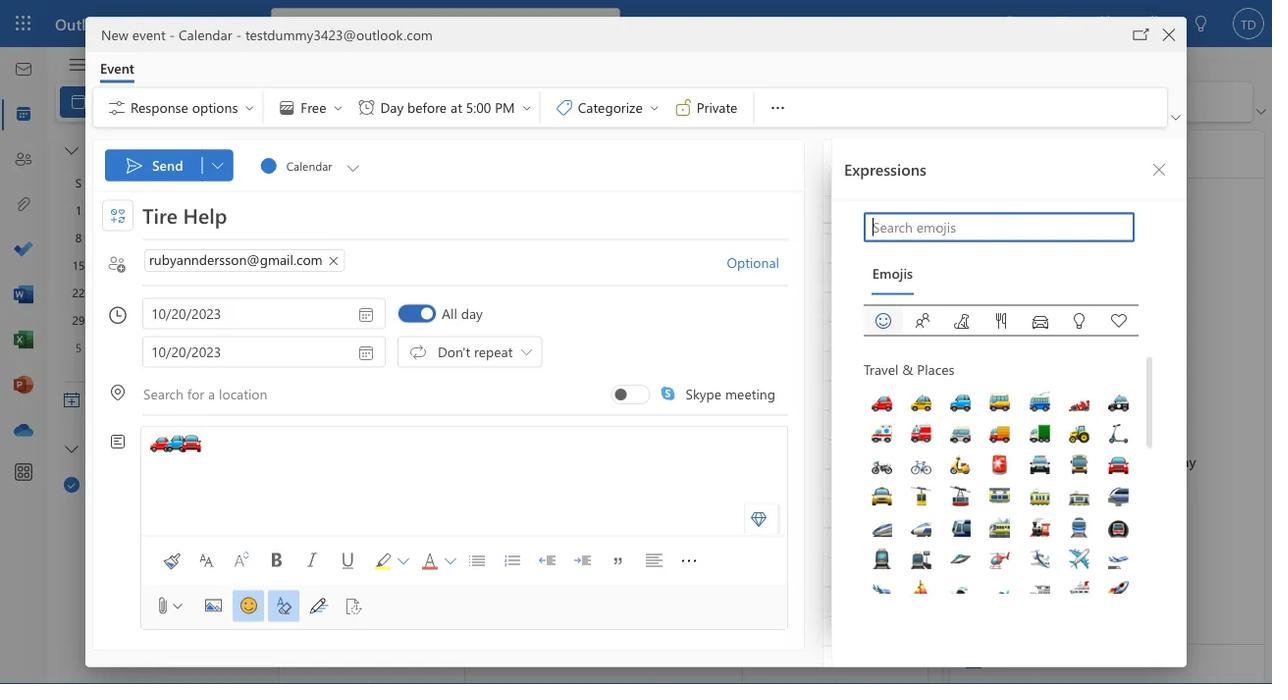 Task type: describe. For each thing, give the bounding box(es) containing it.
nothing planned for the day enjoy!
[[1019, 453, 1197, 497]]

1 horizontal spatial 29
[[288, 595, 303, 613]]

5 for top the 5 button
[[185, 202, 192, 218]]

🚛
[[1030, 422, 1047, 444]]

1 vertical spatial calendar
[[95, 476, 149, 494]]

october 2023 button
[[84, 138, 202, 165]]

 button
[[1100, 305, 1139, 336]]

1 horizontal spatial  button
[[202, 150, 233, 181]]

hide formatting options image
[[268, 591, 300, 622]]

🛳
[[1070, 579, 1086, 602]]

calendar image
[[14, 105, 33, 125]]

🚃
[[1030, 485, 1047, 507]]

quote image
[[603, 546, 635, 577]]

files image
[[14, 195, 33, 215]]

am for 11 am
[[847, 414, 865, 430]]


[[108, 304, 128, 324]]

1 vertical spatial 4
[[240, 312, 247, 328]]

show
[[95, 523, 128, 541]]

format painter image
[[155, 546, 187, 577]]

friday element
[[202, 169, 230, 196]]

1 horizontal spatial 27
[[752, 499, 766, 517]]

tuesday element
[[120, 169, 147, 196]]


[[125, 156, 144, 175]]

more apps image
[[14, 464, 33, 483]]

cell up 30
[[92, 279, 120, 306]]

🚐
[[951, 422, 968, 444]]

view
[[180, 53, 209, 71]]

calendars
[[119, 440, 178, 458]]

🚜 button
[[1062, 418, 1094, 449]]

meet now
[[911, 13, 974, 31]]

powerpoint image
[[14, 376, 33, 396]]

1 horizontal spatial pm
[[847, 473, 864, 489]]

list box containing my calendars
[[48, 430, 272, 550]]

font size image
[[226, 546, 257, 577]]

⛵ button
[[904, 575, 935, 606]]

19 button
[[177, 253, 200, 277]]

🚗 for 🚗
[[872, 391, 888, 413]]

 button for highlight image
[[397, 546, 411, 577]]

11 am
[[831, 414, 865, 430]]

Select a calendar text field
[[279, 150, 342, 181]]

9 down 26 button
[[185, 340, 192, 356]]

send
[[152, 156, 183, 174]]

Repeat: field
[[432, 342, 541, 363]]

2 horizontal spatial  button
[[1168, 107, 1186, 127]]

Add details for the event text field
[[142, 192, 789, 239]]

1 horizontal spatial 4 button
[[232, 308, 255, 332]]

am for 9 am
[[843, 296, 862, 312]]


[[108, 383, 128, 403]]

travel & places
[[864, 360, 955, 378]]

0 horizontal spatial 8 button
[[67, 226, 90, 249]]

27 button
[[204, 281, 228, 304]]

9 up 16 button
[[103, 230, 109, 246]]

🚓 🚑
[[872, 391, 1126, 444]]

wednesday element
[[147, 169, 175, 196]]

 button
[[339, 591, 370, 622]]

🚗 🚙 🚘
[[150, 434, 197, 453]]


[[674, 98, 693, 117]]

more formatting options image
[[674, 546, 705, 577]]

27 inside button
[[210, 285, 222, 301]]

8 for bottom 8 button
[[158, 340, 164, 356]]

29 button
[[67, 308, 90, 332]]

outlook link
[[55, 0, 113, 47]]

12 for 12
[[182, 230, 195, 246]]

font image
[[191, 546, 222, 577]]

Invite attendees text field
[[142, 249, 715, 276]]

🚒 button
[[904, 418, 935, 449]]

places
[[918, 360, 955, 378]]

🚘 🚖
[[872, 454, 1126, 507]]

view button
[[165, 47, 224, 78]]

🚎
[[1030, 391, 1047, 413]]

dialog containing 🚗
[[0, 0, 1273, 685]]

editor image
[[304, 591, 335, 622]]

s for sunday element
[[75, 175, 82, 191]]

🚟 button
[[983, 481, 1014, 512]]

meet
[[911, 13, 942, 31]]

response
[[131, 98, 188, 116]]

🚄
[[872, 517, 888, 539]]

🚛 button
[[1023, 418, 1054, 449]]

skype
[[686, 385, 722, 403]]

outlook
[[55, 13, 113, 34]]

🚍
[[1070, 454, 1086, 476]]

🏎 button
[[1062, 386, 1094, 418]]

insert emojis and gifs image
[[233, 591, 264, 622]]

🛩
[[1030, 548, 1047, 570]]


[[555, 98, 574, 117]]

categorize
[[578, 98, 643, 116]]

🚆 button
[[1062, 512, 1094, 544]]

left-rail-appbar navigation
[[4, 47, 43, 454]]

at
[[451, 98, 463, 116]]

 button
[[1129, 21, 1156, 49]]


[[111, 209, 125, 222]]

optional button
[[718, 247, 789, 278]]

wednesday
[[566, 186, 625, 201]]

26
[[182, 285, 195, 301]]

day inside document
[[461, 305, 483, 323]]

october
[[94, 142, 145, 160]]

9 left all day image
[[381, 308, 388, 326]]

15 button
[[67, 253, 90, 277]]

0 horizontal spatial 4 button
[[149, 198, 173, 222]]

event button
[[85, 52, 149, 83]]

to do image
[[14, 241, 33, 260]]

october 2023
[[94, 142, 179, 160]]

19 inside button
[[182, 257, 195, 273]]

🚟
[[990, 485, 1007, 507]]

10 down 27 button
[[210, 340, 222, 356]]

 inside the  response options 
[[244, 102, 256, 113]]

🚡 button
[[904, 481, 935, 512]]

1 for bottom 1 button
[[158, 312, 164, 328]]

1 vertical spatial 18
[[566, 403, 580, 422]]

grid inside document
[[864, 386, 1141, 685]]

20 inside 'button'
[[210, 257, 222, 273]]

agenda view section
[[951, 131, 1265, 685]]


[[64, 393, 80, 409]]

 private
[[674, 98, 738, 117]]

2 for 2 button to the top
[[103, 202, 109, 218]]

16 inside 16 button
[[100, 257, 112, 273]]

🚘 button
[[1102, 449, 1133, 481]]

 for start date text box
[[357, 305, 376, 325]]

rubyanndersson@gmail.com button
[[144, 249, 345, 272]]


[[277, 98, 297, 117]]

🚤
[[990, 579, 1007, 602]]

1 vertical spatial 2 button
[[177, 308, 200, 332]]

event
[[132, 25, 166, 44]]


[[357, 98, 377, 117]]

home
[[112, 53, 150, 71]]

1 vertical spatial 8 button
[[149, 336, 173, 359]]

my calendars
[[95, 440, 178, 458]]

now
[[946, 13, 974, 31]]

 inside  day before at 5:00 pm 
[[521, 102, 533, 113]]

0 vertical spatial  button
[[1156, 21, 1184, 49]]

new group
[[60, 83, 665, 122]]

 button
[[745, 503, 779, 535]]

enjoy!
[[1090, 478, 1126, 497]]

align left image
[[638, 546, 670, 577]]

11 for 11
[[155, 230, 167, 246]]

 button
[[342, 150, 364, 181]]

month
[[510, 93, 550, 111]]

11 for 11 am
[[831, 414, 843, 430]]

0 horizontal spatial 4
[[158, 202, 164, 218]]

 inside  free 
[[332, 102, 344, 113]]

0 horizontal spatial 3 button
[[122, 198, 145, 222]]

1 horizontal spatial 15
[[288, 403, 303, 422]]

cell down 31 button
[[120, 334, 147, 361]]

decrease indent image
[[532, 546, 564, 577]]

t for the thursday element
[[185, 175, 192, 191]]

 button
[[959, 649, 990, 681]]

document containing 🚗
[[0, 0, 1273, 685]]

1 horizontal spatial 20
[[752, 403, 766, 422]]

0 vertical spatial 2 button
[[94, 198, 118, 222]]


[[1073, 313, 1088, 328]]

thursday element
[[175, 169, 202, 196]]


[[915, 313, 931, 328]]

insert pictures inline image
[[197, 591, 229, 622]]

🚡
[[911, 485, 928, 507]]

 button
[[759, 88, 798, 127]]

cell down start date text box
[[230, 334, 257, 361]]

🚖 button
[[864, 481, 896, 512]]


[[1134, 26, 1151, 43]]

31 button
[[122, 308, 145, 332]]

1 vertical spatial 10 button
[[204, 336, 228, 359]]


[[259, 156, 279, 175]]

mail image
[[14, 60, 33, 80]]

monday element
[[92, 169, 120, 196]]



Task type: locate. For each thing, give the bounding box(es) containing it.
numbering (⌘+/) image
[[497, 546, 528, 577]]

calendar inside document
[[179, 25, 232, 44]]

0 vertical spatial calendar
[[179, 25, 232, 44]]

 left 
[[649, 102, 661, 113]]

8 for 8 button to the left
[[75, 230, 82, 246]]

17
[[473, 403, 488, 422]]

 right select a calendar text box
[[343, 158, 363, 177]]

End date text field
[[143, 337, 385, 367]]

10 left travel on the bottom
[[831, 355, 843, 371]]

sunday
[[288, 186, 325, 201]]

🚄 button
[[864, 512, 896, 544]]

today
[[313, 145, 349, 163]]

0 horizontal spatial 20
[[210, 257, 222, 273]]

🚗 right 
[[150, 434, 166, 453]]

 week
[[407, 92, 465, 112]]

🛫 🛬
[[872, 548, 1126, 602]]

🚘 inside the add a description or attach documents, press alt+f10 to exit text field
[[182, 434, 197, 453]]

29 left editor icon
[[288, 595, 303, 613]]

 right the options at the left of page
[[244, 102, 256, 113]]

0 vertical spatial 29
[[72, 312, 85, 328]]

11 left 🚑
[[831, 414, 843, 430]]

testdummy3423@outlook.com
[[245, 25, 433, 44]]

my
[[95, 440, 115, 458]]

🚙 inside button
[[951, 391, 968, 413]]

optional
[[727, 253, 780, 272]]

🚔 button
[[1023, 449, 1054, 481]]

0 vertical spatial 9 button
[[94, 226, 118, 249]]

 button
[[1061, 305, 1100, 336]]

1 button down sunday element
[[67, 198, 90, 222]]

1 vertical spatial 15
[[288, 403, 303, 422]]

5 down 29 button
[[75, 340, 82, 356]]

0 horizontal spatial 🚙
[[166, 434, 182, 453]]

✈️ button
[[1062, 544, 1094, 575]]

am up 🚗 button
[[847, 355, 865, 371]]

0 vertical spatial 2
[[103, 202, 109, 218]]

Start date text field
[[143, 299, 385, 328]]

🚗 inside the add a description or attach documents, press alt+f10 to exit text field
[[150, 434, 166, 453]]

2 s from the left
[[240, 175, 247, 191]]

 button
[[1156, 21, 1184, 49], [1144, 154, 1176, 185]]

tab list
[[97, 47, 283, 78]]

t
[[130, 175, 137, 191], [185, 175, 192, 191]]

🛳 button
[[1062, 575, 1094, 606]]

tags group
[[545, 88, 750, 123]]

1 button down 25
[[149, 308, 173, 332]]

3 button down 27 button
[[204, 308, 228, 332]]

0 vertical spatial 20
[[210, 257, 222, 273]]

0 horizontal spatial s
[[75, 175, 82, 191]]

0 horizontal spatial 2
[[103, 202, 109, 218]]

🚃 button
[[1023, 481, 1054, 512]]

 button for font color image at the bottom left of page
[[444, 546, 458, 577]]

-
[[169, 25, 175, 44], [236, 25, 242, 44]]

 left all day image
[[357, 305, 376, 325]]

people image
[[14, 150, 33, 170]]

1 vertical spatial 🚘
[[1109, 454, 1126, 476]]

new event - calendar - testdummy3423@outlook.com
[[101, 25, 433, 44]]

8 up calendar
[[158, 340, 164, 356]]

before
[[408, 98, 447, 116]]

🛴 button
[[1102, 418, 1133, 449]]

3 button down tuesday element
[[122, 198, 145, 222]]

11 up 18 button
[[155, 230, 167, 246]]

 right free
[[332, 102, 344, 113]]

0 horizontal spatial t
[[130, 175, 137, 191]]

1 horizontal spatial 🚘
[[1109, 454, 1126, 476]]

thursday
[[659, 186, 705, 201]]

1  button from the left
[[397, 546, 411, 577]]

3 for the left 3 button
[[130, 202, 137, 218]]

0 vertical spatial 8 button
[[67, 226, 90, 249]]

🚂 button
[[1023, 512, 1054, 544]]

2  button from the left
[[444, 546, 458, 577]]

home button
[[97, 47, 165, 78]]

🛵 button
[[944, 449, 975, 481]]

day right all
[[461, 305, 483, 323]]

skype meeting image
[[615, 389, 627, 401]]

0 horizontal spatial 18
[[155, 257, 167, 273]]

1 vertical spatial 12
[[831, 473, 844, 489]]

1 horizontal spatial 19
[[659, 403, 674, 422]]

s
[[75, 175, 82, 191], [240, 175, 247, 191]]

1 horizontal spatial 3
[[213, 312, 219, 328]]

1 horizontal spatial 🚙
[[951, 391, 968, 413]]

🚋 button
[[1062, 481, 1094, 512]]

0 vertical spatial 4
[[158, 202, 164, 218]]

🚌 button
[[983, 386, 1014, 418]]

🚗 up 🚑
[[872, 391, 888, 413]]

 button
[[58, 48, 97, 82]]

onedrive image
[[14, 421, 33, 441]]


[[295, 92, 315, 112]]

0 horizontal spatial 11
[[155, 230, 167, 246]]

saturday element
[[230, 169, 257, 196]]

5 for left the 5 button
[[75, 340, 82, 356]]

bold (⌘+b) image
[[261, 546, 293, 577]]

cell left 18 button
[[120, 251, 147, 279]]

planned
[[1074, 453, 1125, 471]]

0 horizontal spatial 29
[[72, 312, 85, 328]]

 send
[[125, 156, 183, 175]]

 inside the  categorize 
[[649, 102, 661, 113]]

1 vertical spatial 3 button
[[204, 308, 228, 332]]

tab list inside application
[[97, 47, 283, 78]]

1 vertical spatial 5
[[75, 340, 82, 356]]

5 left 6
[[185, 202, 192, 218]]

pm inside  day before at 5:00 pm 
[[495, 98, 515, 116]]

🚗 for 🚗 🚙 🚘
[[150, 434, 166, 453]]

1 horizontal spatial 8 button
[[149, 336, 173, 359]]

bullets (⌘+.) image
[[462, 546, 493, 577]]

None field
[[259, 150, 364, 181]]

0 vertical spatial 15
[[72, 257, 85, 273]]

- up help
[[236, 25, 242, 44]]

🚈 button
[[944, 512, 975, 544]]

1 vertical spatial pm
[[847, 473, 864, 489]]

3 down 27 button
[[213, 312, 219, 328]]

5 button down 29 button
[[67, 336, 90, 359]]

1 horizontal spatial 2
[[185, 312, 192, 328]]

18 button
[[149, 253, 173, 277]]

1 down 25
[[158, 312, 164, 328]]

8 up 15 button
[[75, 230, 82, 246]]

1 vertical spatial 1
[[158, 312, 164, 328]]

outlook banner
[[0, 0, 1273, 47]]

sunday element
[[65, 169, 92, 196]]

2 button
[[94, 198, 118, 222], [177, 308, 200, 332]]

0 horizontal spatial -
[[169, 25, 175, 44]]

18 cell
[[147, 251, 175, 279]]

 left month
[[486, 92, 506, 112]]

9 button down 26 button
[[177, 336, 200, 359]]

9 inside document
[[834, 296, 840, 312]]

formatting options. list box
[[153, 538, 776, 585]]

1 horizontal spatial 5
[[185, 202, 192, 218]]

🚘 left for
[[1109, 454, 1126, 476]]

Add a description or attach documents, press Alt+F10 to exit text field
[[150, 433, 779, 503]]

10 button down ""
[[122, 226, 145, 249]]

application
[[0, 0, 1273, 685]]

5 button left 6
[[177, 198, 200, 222]]

13
[[210, 230, 222, 246]]

10 inside document
[[831, 355, 843, 371]]

excel image
[[14, 331, 33, 351]]

🚝
[[1109, 485, 1126, 507]]

0 vertical spatial 🚗
[[872, 391, 888, 413]]

1 - from the left
[[169, 25, 175, 44]]

Search for a location field
[[142, 378, 607, 408]]

application containing 🚗
[[0, 0, 1273, 685]]

0 horizontal spatial 15
[[72, 257, 85, 273]]

6
[[213, 202, 219, 218]]

day right the the
[[1175, 453, 1197, 471]]

3 for 3 button to the right
[[213, 312, 219, 328]]

0 vertical spatial 🚙
[[951, 391, 968, 413]]

options group
[[267, 88, 536, 123]]

🚲 button
[[904, 449, 935, 481]]

2 - from the left
[[236, 25, 242, 44]]

 for end date text field at the left of the page
[[357, 343, 376, 363]]

increase indent image
[[568, 546, 599, 577]]

18 right 17
[[566, 403, 580, 422]]

🚙 down calendar
[[166, 434, 182, 453]]

dialog
[[0, 0, 1273, 685]]

list box
[[48, 430, 272, 550]]

pm right 5:00
[[495, 98, 515, 116]]

20 down "meeting"
[[752, 403, 766, 422]]

0 horizontal spatial 5 button
[[67, 336, 90, 359]]

11 inside "button"
[[155, 230, 167, 246]]

12 inside document
[[831, 473, 844, 489]]

3 right ""
[[130, 202, 137, 218]]

8 button
[[67, 226, 90, 249], [149, 336, 173, 359]]

🛸
[[951, 548, 968, 570]]

underline (⌘+u) image
[[332, 546, 363, 577]]

0 vertical spatial 27
[[210, 285, 222, 301]]

0 vertical spatial 5
[[185, 202, 192, 218]]

1 horizontal spatial 8
[[158, 340, 164, 356]]

Search emojis field
[[873, 215, 1134, 240]]

0 vertical spatial 19
[[182, 257, 195, 273]]

0 horizontal spatial calendar
[[95, 476, 149, 494]]

🚅 button
[[904, 512, 935, 544]]

⛵
[[911, 579, 928, 602]]

1 horizontal spatial 1
[[158, 312, 164, 328]]

0 horizontal spatial  button
[[57, 138, 88, 165]]

0 vertical spatial 
[[486, 92, 506, 112]]

grid containing 🚗
[[864, 386, 1141, 685]]

share group
[[767, 83, 919, 118]]

12 for 12 pm
[[831, 473, 844, 489]]

 button left font color image at the bottom left of page
[[397, 546, 411, 577]]

0 horizontal spatial day
[[461, 305, 483, 323]]

0 horizontal spatial 🚘
[[182, 434, 197, 453]]

🚠
[[951, 485, 968, 507]]

1 vertical spatial  button
[[1144, 154, 1176, 185]]

12 inside button
[[182, 230, 195, 246]]

5 button
[[177, 198, 200, 222], [67, 336, 90, 359]]

🚙 up 🚐
[[951, 391, 968, 413]]


[[967, 657, 982, 673]]

0 horizontal spatial 16
[[100, 257, 112, 273]]

t right m
[[130, 175, 137, 191]]

1 horizontal spatial 3 button
[[204, 308, 228, 332]]

2 left ""
[[103, 202, 109, 218]]

1 vertical spatial 3
[[213, 312, 219, 328]]

1 horizontal spatial s
[[240, 175, 247, 191]]

9 left  button
[[834, 296, 840, 312]]

20 right 19 button
[[210, 257, 222, 273]]

4 button down the wednesday element
[[149, 198, 173, 222]]

0 vertical spatial 12
[[182, 230, 195, 246]]

- right event
[[169, 25, 175, 44]]

9 button down ""
[[94, 226, 118, 249]]

0 vertical spatial 5 button
[[177, 198, 200, 222]]

grid
[[864, 386, 1141, 685]]

10
[[127, 230, 140, 246], [473, 308, 488, 326], [210, 340, 222, 356], [831, 355, 843, 371]]

🚊 button
[[864, 544, 896, 575]]

categories group
[[864, 305, 1188, 336]]

0 vertical spatial 10 button
[[122, 226, 145, 249]]

italic (⌘+i) image
[[297, 546, 328, 577]]

18 inside button
[[155, 257, 167, 273]]

highlight image
[[367, 546, 399, 577]]

29 down 22
[[72, 312, 85, 328]]

🚘 inside 🚘 🚖
[[1109, 454, 1126, 476]]

1 horizontal spatial 1 button
[[149, 308, 173, 332]]

document
[[0, 0, 1273, 685]]


[[878, 16, 893, 31]]

15 down end date text field at the left of the page
[[288, 403, 303, 422]]

 up search for a location field
[[357, 343, 376, 363]]

28 button
[[232, 281, 255, 304]]

 button
[[767, 86, 846, 118]]

4 button down "28" button
[[232, 308, 255, 332]]

🚗
[[872, 391, 888, 413], [150, 434, 166, 453]]

🚇 🚊
[[872, 517, 1126, 570]]

0 vertical spatial 🚘
[[182, 434, 197, 453]]

0 vertical spatial pm
[[495, 98, 515, 116]]

1 vertical spatial 
[[1152, 162, 1168, 177]]

1 vertical spatial 1 button
[[149, 308, 173, 332]]

2 t from the left
[[185, 175, 192, 191]]

2 button down m
[[94, 198, 118, 222]]

1 s from the left
[[75, 175, 82, 191]]

12
[[182, 230, 195, 246], [831, 473, 844, 489]]

 inside "button"
[[343, 158, 363, 177]]

0 vertical spatial 3
[[130, 202, 137, 218]]

cell up 31
[[120, 279, 147, 306]]


[[107, 254, 127, 273]]

1 vertical spatial am
[[847, 355, 865, 371]]

none field containing 
[[259, 150, 364, 181]]

 button
[[982, 305, 1022, 336]]

 button left bullets (⌘+.) icon
[[444, 546, 458, 577]]

🚙 inside the add a description or attach documents, press alt+f10 to exit text field
[[166, 434, 182, 453]]

day
[[381, 98, 404, 116]]

10 right all
[[473, 308, 488, 326]]

2 for bottommost 2 button
[[185, 312, 192, 328]]

10 button down 27 button
[[204, 336, 228, 359]]

4 down "28" button
[[240, 312, 247, 328]]

s right friday element
[[240, 175, 247, 191]]

word image
[[14, 286, 33, 305]]

t for tuesday element
[[130, 175, 137, 191]]

4
[[158, 202, 164, 218], [240, 312, 247, 328]]

show all button
[[48, 515, 272, 550]]

1 vertical spatial 🚗
[[150, 434, 166, 453]]

nothing
[[1019, 453, 1070, 471]]

11 inside document
[[831, 414, 843, 430]]

new
[[101, 25, 129, 44]]

0 vertical spatial 16
[[100, 257, 112, 273]]

🚘 right calendars
[[182, 434, 197, 453]]

font color image
[[415, 546, 446, 577]]

 left ""
[[521, 102, 533, 113]]

1 t from the left
[[130, 175, 137, 191]]

2 down 26
[[185, 312, 192, 328]]

0 horizontal spatial 12
[[182, 230, 195, 246]]

0 horizontal spatial pm
[[495, 98, 515, 116]]

m
[[101, 175, 111, 191]]

🚇 button
[[1102, 512, 1133, 544]]

 inside new group
[[486, 92, 506, 112]]

1 horizontal spatial 18
[[566, 403, 580, 422]]

0 horizontal spatial 8
[[75, 230, 82, 246]]

monday
[[381, 186, 423, 201]]


[[407, 92, 427, 112]]

16 left 17
[[381, 403, 395, 422]]

1 for left 1 button
[[75, 202, 82, 218]]

1 horizontal spatial calendar
[[179, 25, 232, 44]]

1 horizontal spatial 2 button
[[177, 308, 200, 332]]

cell
[[120, 251, 147, 279], [92, 279, 120, 306], [120, 279, 147, 306], [120, 334, 147, 361], [230, 334, 257, 361]]

0 vertical spatial day
[[461, 305, 483, 323]]

day inside nothing planned for the day enjoy!
[[1175, 453, 1197, 471]]

🚌
[[990, 391, 1007, 413]]

12 left 13 button
[[182, 230, 195, 246]]

0 vertical spatial 8
[[75, 230, 82, 246]]

12 left 🚖
[[831, 473, 844, 489]]

0 vertical spatial 11
[[155, 230, 167, 246]]

🛫
[[1109, 548, 1126, 570]]

1 horizontal spatial 16
[[381, 403, 395, 422]]

4 down the wednesday element
[[158, 202, 164, 218]]

1 vertical spatial 
[[357, 305, 376, 325]]

1
[[75, 202, 82, 218], [158, 312, 164, 328]]

0 horizontal spatial 10 button
[[122, 226, 145, 249]]

tab list containing home
[[97, 47, 283, 78]]

2 vertical spatial 
[[357, 343, 376, 363]]

1 horizontal spatial 10 button
[[204, 336, 228, 359]]


[[876, 313, 892, 328]]

1 vertical spatial 27
[[752, 499, 766, 517]]

1 vertical spatial 5 button
[[67, 336, 90, 359]]

🚁 button
[[983, 544, 1014, 575]]

calendar down my calendars
[[95, 476, 149, 494]]

1 vertical spatial 16
[[381, 403, 395, 422]]

0 horizontal spatial 5
[[75, 340, 82, 356]]

15 up 22
[[72, 257, 85, 273]]

1 horizontal spatial 9 button
[[177, 336, 200, 359]]


[[67, 55, 88, 75]]

show all
[[95, 523, 146, 541]]

0 horizontal spatial 🚗
[[150, 434, 166, 453]]

🚞 button
[[983, 512, 1014, 544]]

16 right 15 button
[[100, 257, 112, 273]]

8 button up 15 button
[[67, 226, 90, 249]]

1 vertical spatial 4 button
[[232, 308, 255, 332]]

t right the wednesday element
[[185, 175, 192, 191]]

1 vertical spatial 19
[[659, 403, 674, 422]]

8 button up calendar
[[149, 336, 173, 359]]

0 vertical spatial 
[[1161, 26, 1178, 43]]

 work week
[[295, 92, 386, 112]]

calendar
[[179, 25, 232, 44], [95, 476, 149, 494]]

2 vertical spatial am
[[847, 414, 865, 430]]

am left 🚑
[[847, 414, 865, 430]]

am left  button
[[843, 296, 862, 312]]

calendar up view
[[179, 25, 232, 44]]

2 button down 26
[[177, 308, 200, 332]]

pm left 🚖
[[847, 473, 864, 489]]

all day image
[[421, 308, 433, 320]]

0 horizontal spatial 1 button
[[67, 198, 90, 222]]

 button
[[943, 305, 982, 336]]

today button
[[292, 138, 370, 170]]

15 inside button
[[72, 257, 85, 273]]

18 up 25 button
[[155, 257, 167, 273]]

🚎 button
[[1023, 386, 1054, 418]]


[[347, 599, 362, 614]]

🚞
[[990, 517, 1007, 539]]

1 down sunday element
[[75, 202, 82, 218]]

10 left the '11' "button"
[[127, 230, 140, 246]]

29 inside button
[[72, 312, 85, 328]]

am for 10 am
[[847, 355, 865, 371]]

s for saturday element
[[240, 175, 247, 191]]

🛫 button
[[1102, 544, 1133, 575]]

🚕
[[911, 391, 928, 413]]

s left m
[[75, 175, 82, 191]]

1 horizontal spatial 4
[[240, 312, 247, 328]]

🚗 inside button
[[872, 391, 888, 413]]

0 vertical spatial 3 button
[[122, 198, 145, 222]]

help
[[239, 53, 268, 71]]



Task type: vqa. For each thing, say whether or not it's contained in the screenshot.
day inside the dialog
yes



